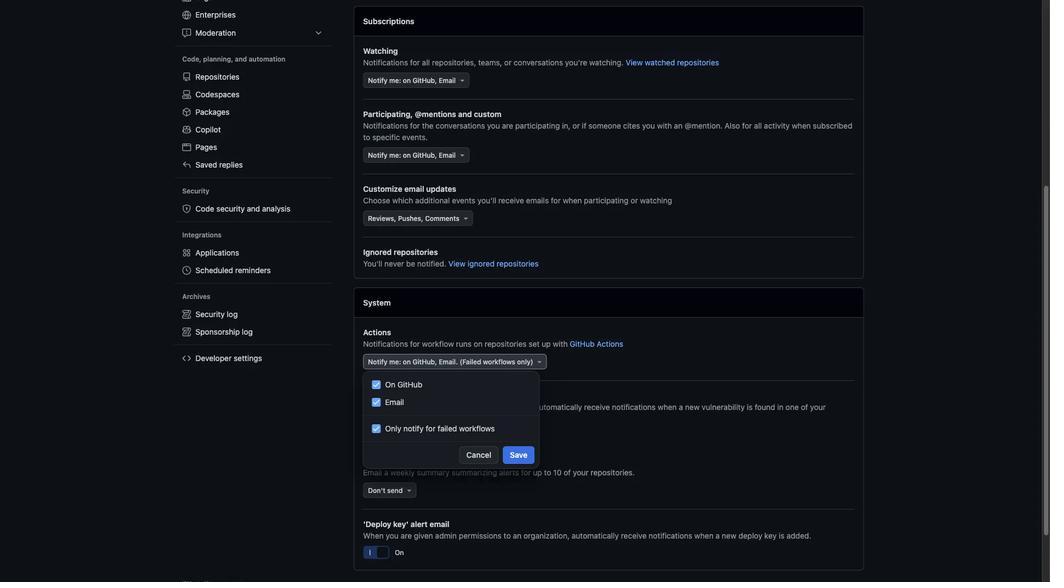 Task type: locate. For each thing, give the bounding box(es) containing it.
4 github, from the top
[[413, 433, 437, 441]]

receive inside 'deploy key' alert email when you are given admin permissions to an organization, automatically receive notifications when a new deploy key is added.
[[621, 531, 647, 541]]

email,
[[439, 433, 458, 441]]

for left 'failed'
[[426, 424, 436, 434]]

log
[[227, 310, 238, 319], [242, 328, 253, 337]]

0 horizontal spatial all
[[422, 58, 430, 67]]

me: for participating,
[[390, 151, 401, 159]]

when inside participating, @mentions and custom notifications for the conversations you are participating in, or if someone cites you with an @mention. also for all activity when subscribed to specific events.
[[792, 121, 811, 130]]

notify me: on github, email up @mentions
[[368, 76, 456, 84]]

'deploy key' alert email when you are given admin permissions to an organization, automatically receive notifications when a new deploy key is added.
[[363, 520, 812, 541]]

0 vertical spatial of
[[801, 403, 809, 412]]

planning,
[[203, 55, 233, 63]]

is right the key
[[779, 531, 785, 541]]

1 vertical spatial new
[[722, 531, 737, 541]]

on up participating,
[[403, 76, 411, 84]]

dependabot alerts: new vulnerabilities
[[363, 391, 507, 400]]

view left watched
[[626, 58, 643, 67]]

0 horizontal spatial or
[[505, 58, 512, 67]]

all inside watching notifications for all repositories, teams, or conversations you're watching. view watched repositories
[[422, 58, 430, 67]]

0 vertical spatial security
[[182, 187, 209, 195]]

on github checkbox item
[[368, 376, 535, 394]]

saved
[[196, 160, 217, 169]]

1 horizontal spatial your
[[811, 403, 826, 412]]

conversations inside participating, @mentions and custom notifications for the conversations you are participating in, or if someone cites you with an @mention. also for all activity when subscribed to specific events.
[[436, 121, 485, 130]]

reviews, pushes, comments button
[[363, 211, 473, 226]]

and inside code security and analysis link
[[247, 204, 260, 213]]

receive
[[499, 196, 524, 205], [585, 403, 610, 412], [621, 531, 647, 541]]

of right 10
[[564, 468, 571, 477]]

1 vertical spatial workflows
[[459, 424, 495, 434]]

to
[[363, 133, 371, 142], [458, 403, 465, 412], [544, 468, 552, 477], [504, 531, 511, 541]]

github inside checkbox item
[[398, 380, 423, 390]]

0 vertical spatial new
[[686, 403, 700, 412]]

with
[[658, 121, 672, 130], [553, 339, 568, 349]]

on down key'
[[395, 549, 404, 557]]

1 horizontal spatial conversations
[[514, 58, 563, 67]]

when inside automatically receive notifications when a new vulnerability is found in one of your dependencies.
[[658, 403, 677, 412]]

or right teams,
[[505, 58, 512, 67]]

notifications inside actions notifications for workflow runs on repositories set up with github actions
[[363, 339, 408, 349]]

to left 10
[[544, 468, 552, 477]]

notifications
[[612, 403, 656, 412], [649, 531, 693, 541]]

0 horizontal spatial of
[[564, 468, 571, 477]]

alerts
[[499, 468, 519, 477]]

watching notifications for all repositories, teams, or conversations you're watching. view watched repositories
[[363, 46, 720, 67]]

and inside participating, @mentions and custom notifications for the conversations you are participating in, or if someone cites you with an @mention. also for all activity when subscribed to specific events.
[[458, 109, 472, 119]]

triangle down image right )
[[536, 358, 544, 366]]

for right alerts at the left of page
[[521, 468, 531, 477]]

for left workflow on the bottom left of page
[[410, 339, 420, 349]]

1 vertical spatial you're
[[386, 403, 408, 412]]

1 notify from the top
[[368, 76, 388, 84]]

repositories inside watching notifications for all repositories, teams, or conversations you're watching. view watched repositories
[[678, 58, 720, 67]]

alert
[[411, 520, 428, 529]]

on
[[385, 380, 396, 390], [395, 549, 404, 557]]

notifications inside watching notifications for all repositories, teams, or conversations you're watching. view watched repositories
[[363, 58, 408, 67]]

1 horizontal spatial github
[[570, 339, 595, 349]]

is inside automatically receive notifications when a new vulnerability is found in one of your dependencies.
[[747, 403, 753, 412]]

3 me: from the top
[[390, 358, 401, 366]]

2 vertical spatial receive
[[621, 531, 647, 541]]

on down the events.
[[403, 151, 411, 159]]

0 vertical spatial conversations
[[514, 58, 563, 67]]

reviews, pushes, comments
[[368, 215, 460, 222]]

notify me: on github, email down the events.
[[368, 151, 456, 159]]

0 vertical spatial or
[[505, 58, 512, 67]]

1 notifications from the top
[[363, 58, 408, 67]]

participating left in,
[[516, 121, 560, 130]]

enterprises
[[196, 10, 236, 19]]

me: down the watching
[[390, 76, 401, 84]]

security up code
[[182, 187, 209, 195]]

on for on github
[[385, 380, 396, 390]]

2 horizontal spatial receive
[[621, 531, 647, 541]]

notifications down system
[[363, 339, 408, 349]]

don't send
[[368, 487, 403, 495]]

or left if
[[573, 121, 580, 130]]

on for on
[[395, 549, 404, 557]]

and
[[235, 55, 247, 63], [458, 109, 472, 119], [247, 204, 260, 213]]

notify down dependencies.
[[368, 433, 388, 441]]

github, down the events.
[[413, 151, 437, 159]]

added.
[[787, 531, 812, 541]]

1 vertical spatial github
[[398, 380, 423, 390]]

1 vertical spatial given
[[414, 531, 433, 541]]

notify me: on github, email for notifications
[[368, 151, 456, 159]]

weekly up 'send'
[[391, 468, 415, 477]]

or
[[505, 58, 512, 67], [573, 121, 580, 130], [631, 196, 638, 205]]

1 vertical spatial on
[[395, 549, 404, 557]]

triangle down image
[[458, 76, 467, 85], [462, 214, 471, 223], [536, 358, 544, 366], [473, 432, 481, 441]]

all left activity
[[755, 121, 762, 130]]

with right set
[[553, 339, 568, 349]]

you'll
[[363, 259, 383, 268]]

0 horizontal spatial participating
[[516, 121, 560, 130]]

for left repositories,
[[410, 58, 420, 67]]

with inside actions notifications for workflow runs on repositories set up with github actions
[[553, 339, 568, 349]]

1 vertical spatial with
[[553, 339, 568, 349]]

notify down the watching
[[368, 76, 388, 84]]

1 horizontal spatial you're
[[566, 58, 588, 67]]

and up repositories link
[[235, 55, 247, 63]]

on right "only"
[[403, 433, 411, 441]]

an left 'organization,'
[[513, 531, 522, 541]]

1 vertical spatial email
[[430, 520, 450, 529]]

4 notify from the top
[[368, 433, 388, 441]]

triangle down image inside reviews, pushes, comments popup button
[[462, 214, 471, 223]]

2 vertical spatial and
[[247, 204, 260, 213]]

0 vertical spatial triangle down image
[[458, 151, 467, 160]]

on up dependabot
[[385, 380, 396, 390]]

triangle down image right 'send'
[[405, 486, 414, 495]]

notified.
[[417, 259, 447, 268]]

me:
[[390, 76, 401, 84], [390, 151, 401, 159], [390, 358, 401, 366], [390, 433, 401, 441]]

1 horizontal spatial a
[[679, 403, 683, 412]]

0 horizontal spatial is
[[747, 403, 753, 412]]

1 horizontal spatial actions
[[597, 339, 624, 349]]

0 horizontal spatial triangle down image
[[405, 486, 414, 495]]

0 vertical spatial is
[[747, 403, 753, 412]]

0 vertical spatial github
[[570, 339, 595, 349]]

0 vertical spatial a
[[679, 403, 683, 412]]

1 horizontal spatial email
[[430, 520, 450, 529]]

browser image
[[182, 143, 191, 152]]

for inside checkbox item
[[426, 424, 436, 434]]

pages link
[[178, 139, 328, 156]]

notifications up "specific" on the left of page
[[363, 121, 408, 130]]

you right "cites" on the right top of the page
[[643, 121, 655, 130]]

a up "don't send"
[[384, 468, 389, 477]]

0 vertical spatial weekly
[[385, 457, 411, 466]]

me: down dependencies.
[[390, 433, 401, 441]]

all left repositories,
[[422, 58, 430, 67]]

for right emails
[[551, 196, 561, 205]]

sponsorship
[[196, 328, 240, 337]]

when
[[363, 403, 384, 412], [363, 531, 384, 541]]

replies
[[219, 160, 243, 169]]

digest
[[413, 457, 436, 466]]

1 horizontal spatial view
[[626, 58, 643, 67]]

when down dependabot
[[363, 403, 384, 412]]

0 vertical spatial email
[[405, 184, 425, 193]]

workflows inside checkbox item
[[459, 424, 495, 434]]

be
[[406, 259, 415, 268]]

1 vertical spatial receive
[[585, 403, 610, 412]]

1 vertical spatial and
[[458, 109, 472, 119]]

2 horizontal spatial a
[[716, 531, 720, 541]]

1 horizontal spatial receive
[[585, 403, 610, 412]]

security inside archives list
[[196, 310, 225, 319]]

repositories right watched
[[678, 58, 720, 67]]

0 horizontal spatial view
[[449, 259, 466, 268]]

0 vertical spatial workflows
[[483, 358, 516, 366]]

0 vertical spatial receive
[[499, 196, 524, 205]]

0 vertical spatial participating
[[516, 121, 560, 130]]

automatically inside automatically receive notifications when a new vulnerability is found in one of your dependencies.
[[535, 403, 583, 412]]

0 horizontal spatial conversations
[[436, 121, 485, 130]]

for inside the email weekly digest email a weekly summary summarizing alerts for up to 10 of your repositories.
[[521, 468, 531, 477]]

view inside watching notifications for all repositories, teams, or conversations you're watching. view watched repositories
[[626, 58, 643, 67]]

0 horizontal spatial with
[[553, 339, 568, 349]]

0 horizontal spatial a
[[384, 468, 389, 477]]

code image
[[182, 354, 191, 363]]

github right set
[[570, 339, 595, 349]]

all
[[422, 58, 430, 67], [755, 121, 762, 130]]

new inside automatically receive notifications when a new vulnerability is found in one of your dependencies.
[[686, 403, 700, 412]]

repositories right the ignored
[[497, 259, 539, 268]]

2 notify me: on github, email from the top
[[368, 151, 456, 159]]

on inside actions notifications for workflow runs on repositories set up with github actions
[[474, 339, 483, 349]]

1 horizontal spatial is
[[779, 531, 785, 541]]

0 vertical spatial on
[[385, 380, 396, 390]]

an left the @mention.
[[674, 121, 683, 130]]

1 vertical spatial of
[[564, 468, 571, 477]]

0 horizontal spatial new
[[686, 403, 700, 412]]

conversations for you're
[[514, 58, 563, 67]]

conversations right teams,
[[514, 58, 563, 67]]

workflows down actions notifications for workflow runs on repositories set up with github actions
[[483, 358, 516, 366]]

you're left watching.
[[566, 58, 588, 67]]

github, down repositories,
[[413, 76, 437, 84]]

log up sponsorship log
[[227, 310, 238, 319]]

with inside participating, @mentions and custom notifications for the conversations you are participating in, or if someone cites you with an @mention. also for all activity when subscribed to specific events.
[[658, 121, 672, 130]]

notifications down the watching
[[363, 58, 408, 67]]

apps image
[[182, 249, 191, 257]]

save
[[510, 451, 528, 460]]

when inside customize email updates choose which additional events you'll receive emails for when participating or watching
[[563, 196, 582, 205]]

on right runs
[[474, 339, 483, 349]]

1 horizontal spatial with
[[658, 121, 672, 130]]

participating left watching
[[584, 196, 629, 205]]

0 horizontal spatial are
[[401, 531, 412, 541]]

on up on github
[[403, 358, 411, 366]]

and left custom
[[458, 109, 472, 119]]

2 vertical spatial notifications
[[363, 339, 408, 349]]

repositories up only at the bottom of the page
[[485, 339, 527, 349]]

triangle down image
[[458, 151, 467, 160], [405, 486, 414, 495]]

customize email updates choose which additional events you'll receive emails for when participating or watching
[[363, 184, 673, 205]]

your right 10
[[573, 468, 589, 477]]

3 notifications from the top
[[363, 339, 408, 349]]

menu containing on github
[[363, 372, 539, 469]]

also
[[725, 121, 741, 130]]

github, down workflow on the bottom left of page
[[413, 358, 437, 366]]

view left the ignored
[[449, 259, 466, 268]]

code security and analysis
[[196, 204, 291, 213]]

1 vertical spatial your
[[573, 468, 589, 477]]

email
[[405, 184, 425, 193], [430, 520, 450, 529]]

with right "cites" on the right top of the page
[[658, 121, 672, 130]]

notify up dependabot
[[368, 358, 388, 366]]

0 vertical spatial automatically
[[535, 403, 583, 412]]

me: for watching
[[390, 76, 401, 84]]

2 when from the top
[[363, 531, 384, 541]]

me: up on github
[[390, 358, 401, 366]]

repo image
[[182, 73, 191, 81]]

notify for watching notifications for all repositories, teams, or conversations you're watching. view watched repositories
[[368, 76, 388, 84]]

emails
[[526, 196, 549, 205]]

1 vertical spatial is
[[779, 531, 785, 541]]

1 vertical spatial participating
[[584, 196, 629, 205]]

of inside the email weekly digest email a weekly summary summarizing alerts for up to 10 of your repositories.
[[564, 468, 571, 477]]

repositories link
[[178, 68, 328, 86]]

a inside the email weekly digest email a weekly summary summarizing alerts for up to 10 of your repositories.
[[384, 468, 389, 477]]

1 vertical spatial are
[[401, 531, 412, 541]]

2 me: from the top
[[390, 151, 401, 159]]

new left deploy
[[722, 531, 737, 541]]

which
[[393, 196, 413, 205]]

security up sponsorship
[[196, 310, 225, 319]]

conversations down @mentions
[[436, 121, 485, 130]]

deploy
[[739, 531, 763, 541]]

to left "specific" on the left of page
[[363, 133, 371, 142]]

2 horizontal spatial you
[[643, 121, 655, 130]]

triangle down image right cli
[[473, 432, 481, 441]]

1 horizontal spatial all
[[755, 121, 762, 130]]

a for email
[[384, 468, 389, 477]]

weekly left digest on the bottom left of the page
[[385, 457, 411, 466]]

given down alerts:
[[410, 403, 429, 412]]

1 vertical spatial conversations
[[436, 121, 485, 130]]

1 horizontal spatial triangle down image
[[458, 151, 467, 160]]

the
[[422, 121, 434, 130]]

0 vertical spatial an
[[674, 121, 683, 130]]

given down alert
[[414, 531, 433, 541]]

automation
[[249, 55, 286, 63]]

on for repositories,
[[403, 76, 411, 84]]

developer settings link
[[178, 350, 328, 367]]

access list
[[178, 0, 328, 42]]

github, for notifications
[[413, 151, 437, 159]]

log for sponsorship log
[[242, 328, 253, 337]]

you down custom
[[487, 121, 500, 130]]

0 vertical spatial notifications
[[363, 58, 408, 67]]

notifications inside automatically receive notifications when a new vulnerability is found in one of your dependencies.
[[612, 403, 656, 412]]

cli
[[460, 433, 470, 441]]

0 vertical spatial are
[[502, 121, 514, 130]]

notifications for system
[[363, 339, 408, 349]]

0 vertical spatial log
[[227, 310, 238, 319]]

when inside 'deploy key' alert email when you are given admin permissions to an organization, automatically receive notifications when a new deploy key is added.
[[695, 531, 714, 541]]

applications link
[[178, 244, 328, 262]]

an inside participating, @mentions and custom notifications for the conversations you are participating in, or if someone cites you with an @mention. also for all activity when subscribed to specific events.
[[674, 121, 683, 130]]

and for planning,
[[235, 55, 247, 63]]

notify down "specific" on the left of page
[[368, 151, 388, 159]]

don't send button
[[363, 483, 417, 498]]

automatically inside 'deploy key' alert email when you are given admin permissions to an organization, automatically receive notifications when a new deploy key is added.
[[572, 531, 619, 541]]

a left deploy
[[716, 531, 720, 541]]

1 vertical spatial or
[[573, 121, 580, 130]]

are
[[502, 121, 514, 130], [401, 531, 412, 541]]

triangle down image down "events"
[[462, 214, 471, 223]]

up left 10
[[533, 468, 542, 477]]

enterprises link
[[178, 6, 328, 24]]

1 horizontal spatial an
[[674, 121, 683, 130]]

1 notify me: on github, email from the top
[[368, 76, 456, 84]]

menu
[[363, 372, 539, 469]]

workflows
[[483, 358, 516, 366], [459, 424, 495, 434]]

0 vertical spatial with
[[658, 121, 672, 130]]

is left found
[[747, 403, 753, 412]]

scheduled reminders
[[196, 266, 271, 275]]

you're up dependencies.
[[386, 403, 408, 412]]

1 vertical spatial automatically
[[572, 531, 619, 541]]

don't
[[368, 487, 386, 495]]

2 notifications from the top
[[363, 121, 408, 130]]

ignored
[[363, 248, 392, 257]]

1 vertical spatial notifications
[[649, 531, 693, 541]]

up
[[542, 339, 551, 349], [533, 468, 542, 477]]

when you're given access to
[[363, 403, 467, 412]]

0 vertical spatial you're
[[566, 58, 588, 67]]

conversations inside watching notifications for all repositories, teams, or conversations you're watching. view watched repositories
[[514, 58, 563, 67]]

and for security
[[247, 204, 260, 213]]

log down security log link
[[242, 328, 253, 337]]

email inside 'deploy key' alert email when you are given admin permissions to an organization, automatically receive notifications when a new deploy key is added.
[[430, 520, 450, 529]]

up right set
[[542, 339, 551, 349]]

when down 'deploy at the left bottom
[[363, 531, 384, 541]]

triangle down image down repositories,
[[458, 76, 467, 85]]

notify me: on github, email
[[368, 76, 456, 84], [368, 151, 456, 159]]

3 notify from the top
[[368, 358, 388, 366]]

2 horizontal spatial or
[[631, 196, 638, 205]]

email up which
[[405, 184, 425, 193]]

to right access
[[458, 403, 465, 412]]

1 vertical spatial log
[[242, 328, 253, 337]]

of right one on the bottom right of page
[[801, 403, 809, 412]]

1 vertical spatial an
[[513, 531, 522, 541]]

failed
[[438, 424, 457, 434]]

security
[[182, 187, 209, 195], [196, 310, 225, 319]]

0 vertical spatial when
[[363, 403, 384, 412]]

teams,
[[479, 58, 502, 67]]

log inside sponsorship log link
[[242, 328, 253, 337]]

0 horizontal spatial you
[[386, 531, 399, 541]]

an
[[674, 121, 683, 130], [513, 531, 522, 541]]

your right one on the bottom right of page
[[811, 403, 826, 412]]

code,
[[182, 55, 202, 63]]

you down key'
[[386, 531, 399, 541]]

triangle down image inside don't send popup button
[[405, 486, 414, 495]]

1 vertical spatial notifications
[[363, 121, 408, 130]]

2 github, from the top
[[413, 151, 437, 159]]

receive inside automatically receive notifications when a new vulnerability is found in one of your dependencies.
[[585, 403, 610, 412]]

0 vertical spatial notify me: on github, email
[[368, 76, 456, 84]]

github up alerts:
[[398, 380, 423, 390]]

runs
[[456, 339, 472, 349]]

1 me: from the top
[[390, 76, 401, 84]]

1 horizontal spatial are
[[502, 121, 514, 130]]

1 vertical spatial notify me: on github, email
[[368, 151, 456, 159]]

log inside security log link
[[227, 310, 238, 319]]

1 vertical spatial when
[[363, 531, 384, 541]]

1 horizontal spatial of
[[801, 403, 809, 412]]

new left the vulnerability
[[686, 403, 700, 412]]

1 horizontal spatial log
[[242, 328, 253, 337]]

0 vertical spatial notifications
[[612, 403, 656, 412]]

of inside automatically receive notifications when a new vulnerability is found in one of your dependencies.
[[801, 403, 809, 412]]

never
[[385, 259, 404, 268]]

2 notify from the top
[[368, 151, 388, 159]]

me: for actions
[[390, 358, 401, 366]]

on for notifications
[[403, 151, 411, 159]]

to right permissions
[[504, 531, 511, 541]]

a left the vulnerability
[[679, 403, 683, 412]]

2 vertical spatial a
[[716, 531, 720, 541]]

repositories
[[678, 58, 720, 67], [394, 248, 438, 257], [497, 259, 539, 268], [485, 339, 527, 349]]

0 horizontal spatial you're
[[386, 403, 408, 412]]

github, left 'email,'
[[413, 433, 437, 441]]

github inside actions notifications for workflow runs on repositories set up with github actions
[[570, 339, 595, 349]]

on inside checkbox item
[[385, 380, 396, 390]]

0 horizontal spatial an
[[513, 531, 522, 541]]

triangle down image up "events"
[[458, 151, 467, 160]]

triangle down image for the
[[458, 151, 467, 160]]

or left watching
[[631, 196, 638, 205]]

4 me: from the top
[[390, 433, 401, 441]]

your inside the email weekly digest email a weekly summary summarizing alerts for up to 10 of your repositories.
[[573, 468, 589, 477]]

github
[[570, 339, 595, 349], [398, 380, 423, 390]]

and left analysis
[[247, 204, 260, 213]]

for inside actions notifications for workflow runs on repositories set up with github actions
[[410, 339, 420, 349]]

additional
[[415, 196, 450, 205]]

system
[[363, 298, 391, 307]]

me: down "specific" on the left of page
[[390, 151, 401, 159]]

a inside automatically receive notifications when a new vulnerability is found in one of your dependencies.
[[679, 403, 683, 412]]

in,
[[562, 121, 571, 130]]

workflows up cancel
[[459, 424, 495, 434]]

0 horizontal spatial your
[[573, 468, 589, 477]]

log for security log
[[227, 310, 238, 319]]

1 github, from the top
[[413, 76, 437, 84]]

participating
[[516, 121, 560, 130], [584, 196, 629, 205]]

0 vertical spatial up
[[542, 339, 551, 349]]

1 vertical spatial up
[[533, 468, 542, 477]]

0 horizontal spatial github
[[398, 380, 423, 390]]

when
[[792, 121, 811, 130], [563, 196, 582, 205], [658, 403, 677, 412], [695, 531, 714, 541]]

you
[[487, 121, 500, 130], [643, 121, 655, 130], [386, 531, 399, 541]]

@mentions
[[415, 109, 456, 119]]

email inside customize email updates choose which additional events you'll receive emails for when participating or watching
[[405, 184, 425, 193]]

email up admin in the left of the page
[[430, 520, 450, 529]]

0 horizontal spatial log
[[227, 310, 238, 319]]

3 github, from the top
[[413, 358, 437, 366]]

1 horizontal spatial participating
[[584, 196, 629, 205]]

0 vertical spatial and
[[235, 55, 247, 63]]



Task type: describe. For each thing, give the bounding box(es) containing it.
new inside 'deploy key' alert email when you are given admin permissions to an organization, automatically receive notifications when a new deploy key is added.
[[722, 531, 737, 541]]

to inside the email weekly digest email a weekly summary summarizing alerts for up to 10 of your repositories.
[[544, 468, 552, 477]]

participating, @mentions and custom notifications for the conversations you are participating in, or if someone cites you with an @mention. also for all activity when subscribed to specific events.
[[363, 109, 853, 142]]

dependencies.
[[363, 414, 416, 423]]

email weekly digest email a weekly summary summarizing alerts for up to 10 of your repositories.
[[363, 457, 635, 477]]

repositories,
[[432, 58, 476, 67]]

notify me: on github, email . ( failed workflows only )
[[368, 358, 533, 366]]

activity
[[765, 121, 790, 130]]

sponsorship log link
[[178, 323, 328, 341]]

conversations for you
[[436, 121, 485, 130]]

a for when
[[679, 403, 683, 412]]

moderation
[[196, 28, 236, 37]]

watched
[[645, 58, 676, 67]]

or inside watching notifications for all repositories, teams, or conversations you're watching. view watched repositories
[[505, 58, 512, 67]]

codespaces link
[[178, 86, 328, 103]]

email inside checkbox item
[[385, 398, 404, 407]]

triangle down image for repositories
[[536, 358, 544, 366]]

admin
[[435, 531, 457, 541]]

archives
[[182, 293, 211, 301]]

triangle down image for or
[[458, 76, 467, 85]]

view inside "ignored repositories you'll never be notified. view ignored repositories"
[[449, 259, 466, 268]]

10
[[554, 468, 562, 477]]

triangle down image for summary
[[405, 486, 414, 495]]

for inside customize email updates choose which additional events you'll receive emails for when participating or watching
[[551, 196, 561, 205]]

found
[[755, 403, 776, 412]]

for right also
[[743, 121, 752, 130]]

vulnerabilities
[[455, 391, 507, 400]]

key'
[[394, 520, 409, 529]]

participating inside participating, @mentions and custom notifications for the conversations you are participating in, or if someone cites you with an @mention. also for all activity when subscribed to specific events.
[[516, 121, 560, 130]]

vulnerability
[[702, 403, 745, 412]]

up inside actions notifications for workflow runs on repositories set up with github actions
[[542, 339, 551, 349]]

workflow
[[422, 339, 454, 349]]

alerts:
[[411, 391, 434, 400]]

developer
[[196, 354, 232, 363]]

reviews,
[[368, 215, 396, 222]]

pushes,
[[398, 215, 424, 222]]

organization image
[[182, 0, 191, 2]]

you inside 'deploy key' alert email when you are given admin permissions to an organization, automatically receive notifications when a new deploy key is added.
[[386, 531, 399, 541]]

applications
[[196, 248, 239, 257]]

security for security log
[[196, 310, 225, 319]]

reply image
[[182, 161, 191, 169]]

codespaces image
[[182, 90, 191, 99]]

participating,
[[363, 109, 413, 119]]

events.
[[402, 133, 428, 142]]

watching.
[[590, 58, 624, 67]]

view watched repositories link
[[626, 58, 720, 67]]

summary
[[417, 468, 450, 477]]

scheduled
[[196, 266, 233, 275]]

1 vertical spatial weekly
[[391, 468, 415, 477]]

code, planning, and automation list
[[178, 68, 328, 174]]

one
[[786, 403, 799, 412]]

someone
[[589, 121, 621, 130]]

watching
[[363, 46, 398, 55]]

security for security
[[182, 187, 209, 195]]

on github
[[385, 380, 423, 390]]

github actions link
[[570, 339, 624, 349]]

are inside 'deploy key' alert email when you are given admin permissions to an organization, automatically receive notifications when a new deploy key is added.
[[401, 531, 412, 541]]

repositories.
[[591, 468, 635, 477]]

github, for repositories,
[[413, 76, 437, 84]]

triangle down image for events
[[462, 214, 471, 223]]

only
[[517, 358, 531, 366]]

sponsorship log
[[196, 328, 253, 337]]

comments
[[425, 215, 460, 222]]

dependabot
[[363, 391, 409, 400]]

archives list
[[178, 306, 328, 341]]

cancel
[[467, 451, 492, 460]]

globe image
[[182, 11, 191, 20]]

(
[[460, 358, 463, 366]]

repositories inside actions notifications for workflow runs on repositories set up with github actions
[[485, 339, 527, 349]]

when inside 'deploy key' alert email when you are given admin permissions to an organization, automatically receive notifications when a new deploy key is added.
[[363, 531, 384, 541]]

@mention.
[[685, 121, 723, 130]]

given inside 'deploy key' alert email when you are given admin permissions to an organization, automatically receive notifications when a new deploy key is added.
[[414, 531, 433, 541]]

organization,
[[524, 531, 570, 541]]

for up the events.
[[410, 121, 420, 130]]

access
[[431, 403, 456, 412]]

analysis
[[262, 204, 291, 213]]

notify for actions notifications for workflow runs on repositories set up with github actions
[[368, 358, 388, 366]]

failed
[[463, 358, 481, 366]]

email checkbox item
[[368, 394, 535, 412]]

security log link
[[178, 306, 328, 323]]

'deploy
[[363, 520, 392, 529]]

send
[[388, 487, 403, 495]]

clock image
[[182, 266, 191, 275]]

scheduled reminders link
[[178, 262, 328, 279]]

subscribed
[[814, 121, 853, 130]]

code security and analysis link
[[178, 200, 328, 218]]

for inside watching notifications for all repositories, teams, or conversations you're watching. view watched repositories
[[410, 58, 420, 67]]

github, for runs
[[413, 358, 437, 366]]

code
[[196, 204, 214, 213]]

an inside 'deploy key' alert email when you are given admin permissions to an organization, automatically receive notifications when a new deploy key is added.
[[513, 531, 522, 541]]

notifications for subscriptions
[[363, 58, 408, 67]]

1 when from the top
[[363, 403, 384, 412]]

events
[[452, 196, 476, 205]]

all inside participating, @mentions and custom notifications for the conversations you are participating in, or if someone cites you with an @mention. also for all activity when subscribed to specific events.
[[755, 121, 762, 130]]

copilot image
[[182, 125, 191, 134]]

ignored
[[468, 259, 495, 268]]

custom
[[474, 109, 502, 119]]

cancel button
[[460, 447, 499, 464]]

receive inside customize email updates choose which additional events you'll receive emails for when participating or watching
[[499, 196, 524, 205]]

a inside 'deploy key' alert email when you are given admin permissions to an organization, automatically receive notifications when a new deploy key is added.
[[716, 531, 720, 541]]

key
[[765, 531, 777, 541]]

new
[[436, 391, 453, 400]]

0 vertical spatial given
[[410, 403, 429, 412]]

1 vertical spatial actions
[[597, 339, 624, 349]]

notifications inside participating, @mentions and custom notifications for the conversations you are participating in, or if someone cites you with an @mention. also for all activity when subscribed to specific events.
[[363, 121, 408, 130]]

codespaces
[[196, 90, 240, 99]]

specific
[[373, 133, 400, 142]]

0 horizontal spatial actions
[[363, 328, 391, 337]]

packages
[[196, 108, 230, 117]]

to inside 'deploy key' alert email when you are given admin permissions to an organization, automatically receive notifications when a new deploy key is added.
[[504, 531, 511, 541]]

on for runs
[[403, 358, 411, 366]]

permissions
[[459, 531, 502, 541]]

only notify for failed workflows
[[385, 424, 495, 434]]

or inside customize email updates choose which additional events you'll receive emails for when participating or watching
[[631, 196, 638, 205]]

.
[[456, 358, 458, 366]]

you'll
[[478, 196, 497, 205]]

cites
[[624, 121, 641, 130]]

up inside the email weekly digest email a weekly summary summarizing alerts for up to 10 of your repositories.
[[533, 468, 542, 477]]

saved replies link
[[178, 156, 328, 174]]

notify me: on github, email, cli
[[368, 433, 470, 441]]

notify for participating, @mentions and custom notifications for the conversations you are participating in, or if someone cites you with an @mention. also for all activity when subscribed to specific events.
[[368, 151, 388, 159]]

package image
[[182, 108, 191, 117]]

you're inside watching notifications for all repositories, teams, or conversations you're watching. view watched repositories
[[566, 58, 588, 67]]

only notify for failed workflows checkbox item
[[368, 420, 535, 438]]

is inside 'deploy key' alert email when you are given admin permissions to an organization, automatically receive notifications when a new deploy key is added.
[[779, 531, 785, 541]]

view ignored repositories link
[[449, 259, 539, 268]]

notifications inside 'deploy key' alert email when you are given admin permissions to an organization, automatically receive notifications when a new deploy key is added.
[[649, 531, 693, 541]]

repositories up be
[[394, 248, 438, 257]]

participating inside customize email updates choose which additional events you'll receive emails for when participating or watching
[[584, 196, 629, 205]]

your inside automatically receive notifications when a new vulnerability is found in one of your dependencies.
[[811, 403, 826, 412]]

integrations list
[[178, 244, 328, 279]]

copilot link
[[178, 121, 328, 139]]

to inside participating, @mentions and custom notifications for the conversations you are participating in, or if someone cites you with an @mention. also for all activity when subscribed to specific events.
[[363, 133, 371, 142]]

1 horizontal spatial you
[[487, 121, 500, 130]]

notify
[[404, 424, 424, 434]]

saved replies
[[196, 160, 243, 169]]

and for @mentions
[[458, 109, 472, 119]]

if
[[582, 121, 587, 130]]

only
[[385, 424, 402, 434]]

code, planning, and automation
[[182, 55, 286, 63]]

log image
[[182, 328, 191, 337]]

security log
[[196, 310, 238, 319]]

notify me: on github, email for repositories,
[[368, 76, 456, 84]]

summarizing
[[452, 468, 497, 477]]

are inside participating, @mentions and custom notifications for the conversations you are participating in, or if someone cites you with an @mention. also for all activity when subscribed to specific events.
[[502, 121, 514, 130]]

shield lock image
[[182, 205, 191, 213]]

integrations
[[182, 231, 222, 239]]

or inside participating, @mentions and custom notifications for the conversations you are participating in, or if someone cites you with an @mention. also for all activity when subscribed to specific events.
[[573, 121, 580, 130]]

log image
[[182, 310, 191, 319]]



Task type: vqa. For each thing, say whether or not it's contained in the screenshot.
standards
no



